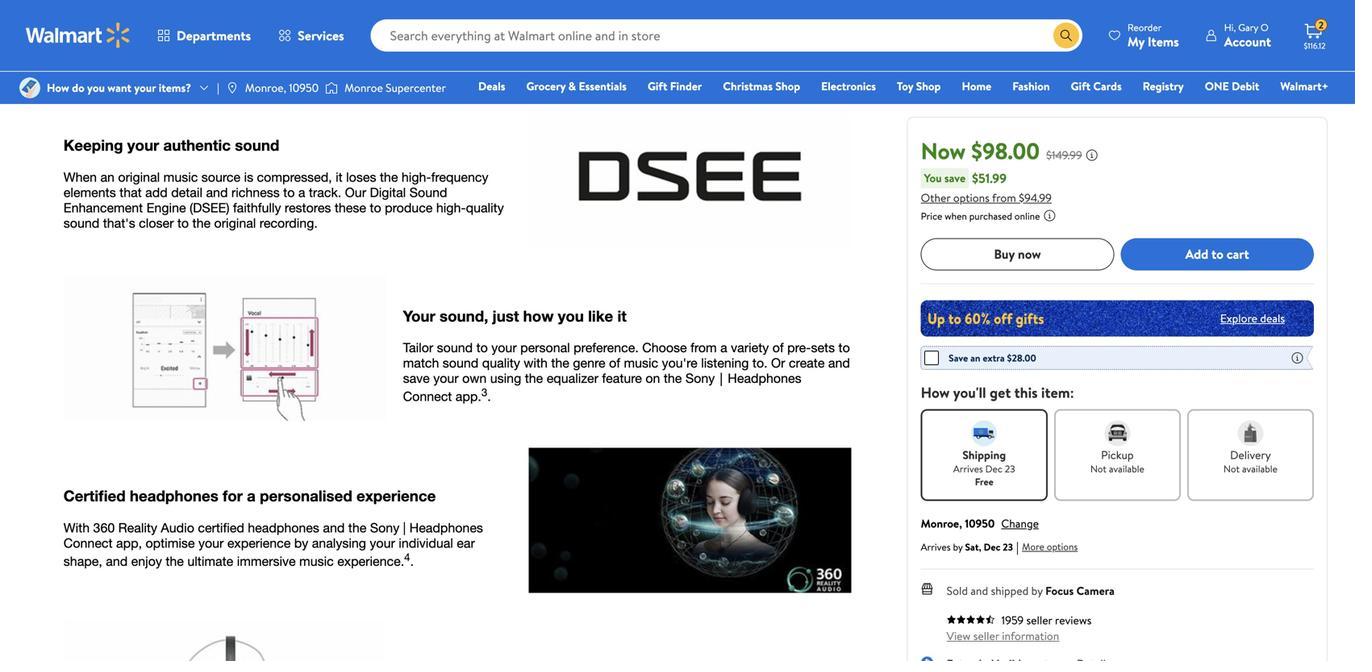 Task type: locate. For each thing, give the bounding box(es) containing it.
1 horizontal spatial options
[[1047, 540, 1078, 554]]

shop inside christmas shop link
[[776, 78, 801, 94]]

extra
[[983, 351, 1005, 365]]

available inside delivery not available
[[1243, 462, 1278, 476]]

seller right 1959
[[1027, 613, 1053, 628]]

23 inside arrives by sat, dec 23 | more options
[[1003, 540, 1013, 554]]

options up price when purchased online
[[954, 190, 990, 206]]

shop right christmas
[[776, 78, 801, 94]]

arrives inside shipping arrives dec 23 free
[[954, 462, 983, 476]]

 image for monroe, 10950
[[226, 81, 239, 94]]

$94.99
[[1019, 190, 1052, 206]]

home
[[962, 78, 992, 94]]

1 vertical spatial |
[[1017, 538, 1019, 556]]

monroe, up arrives by sat, dec 23 | more options
[[921, 516, 962, 532]]

gift left finder
[[648, 78, 668, 94]]

now
[[921, 135, 966, 167]]

fashion
[[1013, 78, 1050, 94]]

by left the sat,
[[953, 540, 963, 554]]

dec down intent image for shipping
[[986, 462, 1003, 476]]

1 vertical spatial 10950
[[965, 516, 995, 532]]

1 vertical spatial dec
[[984, 540, 1001, 554]]

1 horizontal spatial  image
[[226, 81, 239, 94]]

options
[[954, 190, 990, 206], [1047, 540, 1078, 554]]

up to sixty percent off deals. shop now. image
[[921, 300, 1314, 337]]

1 vertical spatial options
[[1047, 540, 1078, 554]]

1 horizontal spatial shop
[[916, 78, 941, 94]]

now
[[1018, 245, 1041, 263]]

information
[[1002, 628, 1060, 644]]

view seller information link
[[947, 628, 1060, 644]]

1 shop from the left
[[776, 78, 801, 94]]

reorder
[[1128, 21, 1162, 34]]

items
[[1148, 33, 1179, 50]]

sold and shipped by focus camera
[[947, 583, 1115, 599]]

item:
[[1042, 383, 1075, 403]]

$149.99
[[1047, 147, 1083, 163]]

1 vertical spatial monroe,
[[921, 516, 962, 532]]

monroe, down services popup button
[[245, 80, 286, 96]]

sold
[[947, 583, 968, 599]]

gift inside "link"
[[648, 78, 668, 94]]

walmart+ link
[[1274, 77, 1336, 95]]

available for delivery
[[1243, 462, 1278, 476]]

legal information image
[[1044, 209, 1057, 222]]

essentials
[[579, 78, 627, 94]]

arrives by sat, dec 23 | more options
[[921, 538, 1078, 556]]

shop inside toy shop 'link'
[[916, 78, 941, 94]]

seller for 1959
[[1027, 613, 1053, 628]]

search icon image
[[1060, 29, 1073, 42]]

monroe,
[[245, 80, 286, 96], [921, 516, 962, 532]]

0 vertical spatial how
[[47, 80, 69, 96]]

0 vertical spatial 10950
[[289, 80, 319, 96]]

 image
[[19, 77, 40, 98], [226, 81, 239, 94]]

monroe supercenter
[[345, 80, 446, 96]]

buy now
[[994, 245, 1041, 263]]

not down intent image for pickup
[[1091, 462, 1107, 476]]

1 vertical spatial how
[[921, 383, 950, 403]]

deals
[[479, 78, 505, 94]]

0 horizontal spatial monroe,
[[245, 80, 286, 96]]

gift for gift cards
[[1071, 78, 1091, 94]]

available inside pickup not available
[[1109, 462, 1145, 476]]

shop right toy
[[916, 78, 941, 94]]

when
[[945, 209, 967, 223]]

0 horizontal spatial available
[[1109, 462, 1145, 476]]

0 horizontal spatial 10950
[[289, 80, 319, 96]]

seller down 4.267 stars out of 5, based on 1959 seller reviews element
[[974, 628, 1000, 644]]

arrives inside arrives by sat, dec 23 | more options
[[921, 540, 951, 554]]

1 horizontal spatial seller
[[1027, 613, 1053, 628]]

an
[[971, 351, 981, 365]]

not down intent image for delivery
[[1224, 462, 1240, 476]]

options inside arrives by sat, dec 23 | more options
[[1047, 540, 1078, 554]]

arrives left the sat,
[[921, 540, 951, 554]]

0 vertical spatial monroe,
[[245, 80, 286, 96]]

0 horizontal spatial how
[[47, 80, 69, 96]]

shipping
[[963, 447, 1006, 463]]

view
[[947, 628, 971, 644]]

0 horizontal spatial |
[[217, 80, 219, 96]]

23 right free
[[1005, 462, 1016, 476]]

2 gift from the left
[[1071, 78, 1091, 94]]

1 vertical spatial arrives
[[921, 540, 951, 554]]

gary
[[1239, 21, 1259, 34]]

you save $51.99 other options from $94.99
[[921, 169, 1052, 206]]

cart
[[1227, 245, 1250, 263]]

how for how do you want your items?
[[47, 80, 69, 96]]

explore deals link
[[1214, 304, 1292, 333]]

23 left more at the right of the page
[[1003, 540, 1013, 554]]

get
[[990, 383, 1011, 403]]

0 vertical spatial options
[[954, 190, 990, 206]]

arrives
[[954, 462, 983, 476], [921, 540, 951, 554]]

buy now button
[[921, 238, 1115, 271]]

by left the focus
[[1032, 583, 1043, 599]]

how left 'do'
[[47, 80, 69, 96]]

learn more about strikethrough prices image
[[1086, 149, 1099, 162]]

more options button
[[1022, 540, 1078, 554]]

save
[[949, 351, 968, 365]]

available down intent image for delivery
[[1243, 462, 1278, 476]]

o
[[1261, 21, 1269, 34]]

| left more at the right of the page
[[1017, 538, 1019, 556]]

23 inside shipping arrives dec 23 free
[[1005, 462, 1016, 476]]

gift finder link
[[641, 77, 710, 95]]

1 vertical spatial by
[[1032, 583, 1043, 599]]

delivery
[[1231, 447, 1271, 463]]

1 horizontal spatial not
[[1224, 462, 1240, 476]]

1 available from the left
[[1109, 462, 1145, 476]]

you
[[924, 170, 942, 186]]

christmas
[[723, 78, 773, 94]]

1 horizontal spatial gift
[[1071, 78, 1091, 94]]

Search search field
[[371, 19, 1083, 52]]

by inside arrives by sat, dec 23 | more options
[[953, 540, 963, 554]]

0 horizontal spatial options
[[954, 190, 990, 206]]

0 vertical spatial arrives
[[954, 462, 983, 476]]

options right more at the right of the page
[[1047, 540, 1078, 554]]

gift left cards
[[1071, 78, 1091, 94]]

explore deals
[[1221, 311, 1285, 326]]

2 not from the left
[[1224, 462, 1240, 476]]

shipped
[[991, 583, 1029, 599]]

10950 up the sat,
[[965, 516, 995, 532]]

intent image for delivery image
[[1238, 421, 1264, 446]]

1959 seller reviews
[[1002, 613, 1092, 628]]

available down intent image for pickup
[[1109, 462, 1145, 476]]

explore
[[1221, 311, 1258, 326]]

Save an extra $28.00 checkbox
[[925, 351, 939, 365]]

options inside the you save $51.99 other options from $94.99
[[954, 190, 990, 206]]

more
[[1022, 540, 1045, 554]]

free
[[975, 475, 994, 489]]

1 horizontal spatial by
[[1032, 583, 1043, 599]]

other
[[921, 190, 951, 206]]

intent image for pickup image
[[1105, 421, 1131, 446]]

| right the items? on the top of page
[[217, 80, 219, 96]]

 image
[[325, 80, 338, 96]]

1 horizontal spatial available
[[1243, 462, 1278, 476]]

0 vertical spatial dec
[[986, 462, 1003, 476]]

2 shop from the left
[[916, 78, 941, 94]]

grocery & essentials link
[[519, 77, 634, 95]]

0 horizontal spatial shop
[[776, 78, 801, 94]]

 image left 'do'
[[19, 77, 40, 98]]

monroe, for monroe, 10950 change
[[921, 516, 962, 532]]

1 horizontal spatial how
[[921, 383, 950, 403]]

23
[[1005, 462, 1016, 476], [1003, 540, 1013, 554]]

1 horizontal spatial 10950
[[965, 516, 995, 532]]

save an extra $28.00
[[949, 351, 1037, 365]]

debit
[[1232, 78, 1260, 94]]

toy shop link
[[890, 77, 948, 95]]

1 vertical spatial 23
[[1003, 540, 1013, 554]]

not
[[1091, 462, 1107, 476], [1224, 462, 1240, 476]]

gift cards
[[1071, 78, 1122, 94]]

1 horizontal spatial arrives
[[954, 462, 983, 476]]

cards
[[1094, 78, 1122, 94]]

0 horizontal spatial gift
[[648, 78, 668, 94]]

not inside pickup not available
[[1091, 462, 1107, 476]]

Walmart Site-Wide search field
[[371, 19, 1083, 52]]

deals link
[[471, 77, 513, 95]]

0 horizontal spatial not
[[1091, 462, 1107, 476]]

arrives down intent image for shipping
[[954, 462, 983, 476]]

pickup
[[1102, 447, 1134, 463]]

0 vertical spatial 23
[[1005, 462, 1016, 476]]

1 not from the left
[[1091, 462, 1107, 476]]

reorder my items
[[1128, 21, 1179, 50]]

not for pickup
[[1091, 462, 1107, 476]]

10950
[[289, 80, 319, 96], [965, 516, 995, 532]]

2
[[1319, 18, 1324, 32]]

 image left monroe, 10950
[[226, 81, 239, 94]]

&
[[569, 78, 576, 94]]

2 available from the left
[[1243, 462, 1278, 476]]

0 vertical spatial by
[[953, 540, 963, 554]]

 image for how do you want your items?
[[19, 77, 40, 98]]

electronics link
[[814, 77, 884, 95]]

not for delivery
[[1224, 462, 1240, 476]]

seller
[[1027, 613, 1053, 628], [974, 628, 1000, 644]]

gift
[[648, 78, 668, 94], [1071, 78, 1091, 94]]

10950 down services popup button
[[289, 80, 319, 96]]

dec right the sat,
[[984, 540, 1001, 554]]

0 horizontal spatial seller
[[974, 628, 1000, 644]]

shop for toy shop
[[916, 78, 941, 94]]

0 horizontal spatial by
[[953, 540, 963, 554]]

you'll
[[954, 383, 987, 403]]

1 gift from the left
[[648, 78, 668, 94]]

0 horizontal spatial  image
[[19, 77, 40, 98]]

from
[[992, 190, 1017, 206]]

now $98.00
[[921, 135, 1040, 167]]

0 horizontal spatial arrives
[[921, 540, 951, 554]]

online
[[1015, 209, 1040, 223]]

how left you'll
[[921, 383, 950, 403]]

1 horizontal spatial monroe,
[[921, 516, 962, 532]]

available
[[1109, 462, 1145, 476], [1243, 462, 1278, 476]]

0 vertical spatial |
[[217, 80, 219, 96]]

not inside delivery not available
[[1224, 462, 1240, 476]]



Task type: vqa. For each thing, say whether or not it's contained in the screenshot.
'$149.99'
yes



Task type: describe. For each thing, give the bounding box(es) containing it.
shop for christmas shop
[[776, 78, 801, 94]]

price when purchased online
[[921, 209, 1040, 223]]

hi, gary o account
[[1225, 21, 1272, 50]]

more information on savings image
[[1291, 352, 1304, 365]]

christmas shop
[[723, 78, 801, 94]]

intent image for shipping image
[[972, 421, 997, 446]]

seller for view
[[974, 628, 1000, 644]]

deals
[[1261, 311, 1285, 326]]

christmas shop link
[[716, 77, 808, 95]]

one
[[1205, 78, 1229, 94]]

gift finder
[[648, 78, 702, 94]]

one debit
[[1205, 78, 1260, 94]]

how for how you'll get this item:
[[921, 383, 950, 403]]

account
[[1225, 33, 1272, 50]]

sat,
[[965, 540, 982, 554]]

registry link
[[1136, 77, 1192, 95]]

toy
[[897, 78, 914, 94]]

purchased
[[970, 209, 1013, 223]]

save
[[945, 170, 966, 186]]

$51.99
[[972, 169, 1007, 187]]

departments
[[177, 27, 251, 44]]

$116.12
[[1304, 40, 1326, 51]]

monroe
[[345, 80, 383, 96]]

home link
[[955, 77, 999, 95]]

delivery not available
[[1224, 447, 1278, 476]]

dec inside shipping arrives dec 23 free
[[986, 462, 1003, 476]]

one debit link
[[1198, 77, 1267, 95]]

supercenter
[[386, 80, 446, 96]]

10950 for monroe, 10950 change
[[965, 516, 995, 532]]

want
[[108, 80, 132, 96]]

fashion link
[[1006, 77, 1057, 95]]

gift cards link
[[1064, 77, 1129, 95]]

add
[[1186, 245, 1209, 263]]

items?
[[159, 80, 191, 96]]

and
[[971, 583, 989, 599]]

available for pickup
[[1109, 462, 1145, 476]]

walmart+
[[1281, 78, 1329, 94]]

buy
[[994, 245, 1015, 263]]

departments button
[[144, 16, 265, 55]]

how do you want your items?
[[47, 80, 191, 96]]

services button
[[265, 16, 358, 55]]

grocery
[[526, 78, 566, 94]]

hi,
[[1225, 21, 1236, 34]]

1 horizontal spatial |
[[1017, 538, 1019, 556]]

10950 for monroe, 10950
[[289, 80, 319, 96]]

$28.00
[[1007, 351, 1037, 365]]

price
[[921, 209, 943, 223]]

save an extra $28.00 element
[[925, 350, 1037, 366]]

toy shop
[[897, 78, 941, 94]]

shipping arrives dec 23 free
[[954, 447, 1016, 489]]

4.267 stars out of 5, based on 1959 seller reviews element
[[947, 615, 995, 625]]

focus
[[1046, 583, 1074, 599]]

1959
[[1002, 613, 1024, 628]]

change button
[[1002, 516, 1039, 532]]

reviews
[[1055, 613, 1092, 628]]

pickup not available
[[1091, 447, 1145, 476]]

gift for gift finder
[[648, 78, 668, 94]]

do
[[72, 80, 84, 96]]

monroe, 10950
[[245, 80, 319, 96]]

to
[[1212, 245, 1224, 263]]

dec inside arrives by sat, dec 23 | more options
[[984, 540, 1001, 554]]

walmart image
[[26, 23, 131, 48]]

electronics
[[822, 78, 876, 94]]

add to cart
[[1186, 245, 1250, 263]]

monroe, for monroe, 10950
[[245, 80, 286, 96]]

you
[[87, 80, 105, 96]]

your
[[134, 80, 156, 96]]

grocery & essentials
[[526, 78, 627, 94]]

finder
[[670, 78, 702, 94]]

services
[[298, 27, 344, 44]]

how you'll get this item:
[[921, 383, 1075, 403]]

view seller information
[[947, 628, 1060, 644]]



